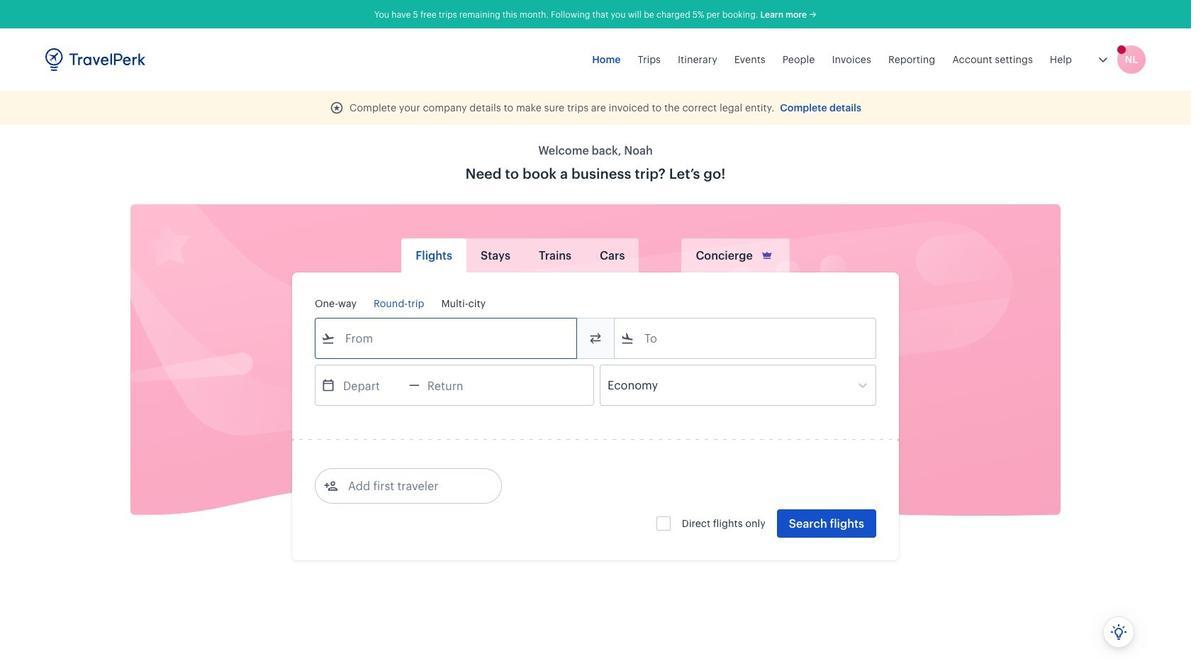 Task type: describe. For each thing, give the bounding box(es) containing it.
From search field
[[336, 327, 558, 350]]

Depart text field
[[336, 365, 409, 405]]



Task type: vqa. For each thing, say whether or not it's contained in the screenshot.
Return TEXT FIELD
yes



Task type: locate. For each thing, give the bounding box(es) containing it.
Return text field
[[420, 365, 494, 405]]

Add first traveler search field
[[338, 475, 486, 497]]

To search field
[[635, 327, 858, 350]]



